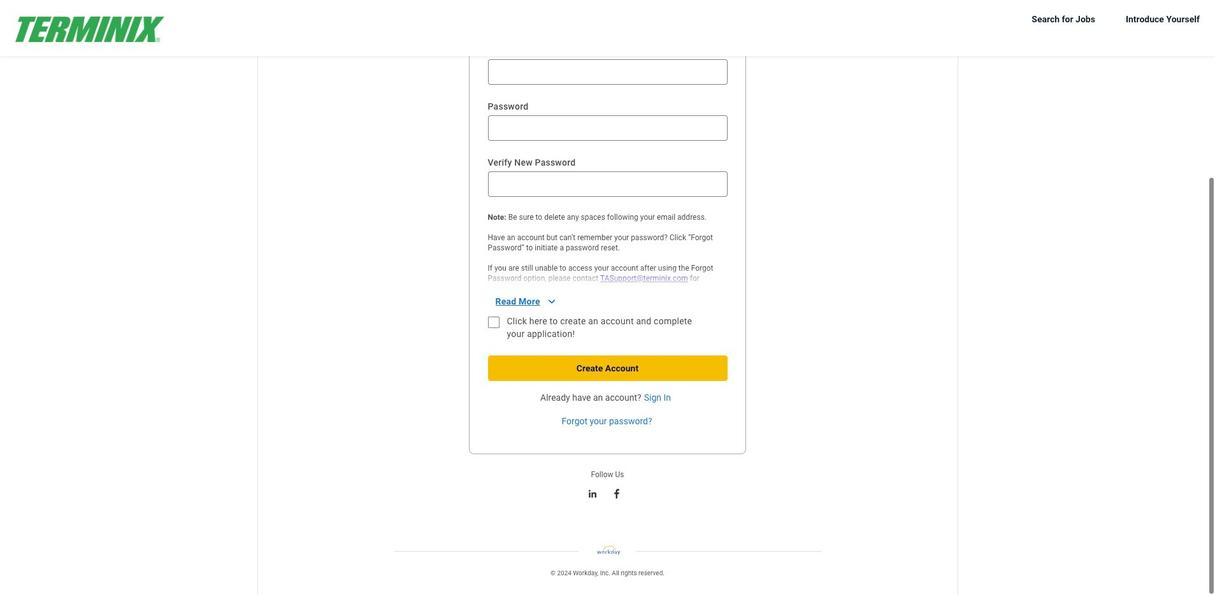Task type: vqa. For each thing, say whether or not it's contained in the screenshot.
search for jobs image
yes



Task type: locate. For each thing, give the bounding box(es) containing it.
footer
[[258, 540, 958, 580]]

None text field
[[488, 59, 728, 85]]

facebook image
[[611, 488, 622, 499]]

search for jobs image
[[15, 16, 164, 42]]

linkedin image
[[587, 488, 598, 499]]

None password field
[[488, 115, 728, 141], [488, 171, 728, 197], [488, 115, 728, 141], [488, 171, 728, 197]]



Task type: describe. For each thing, give the bounding box(es) containing it.
chevron down small image
[[545, 295, 558, 308]]



